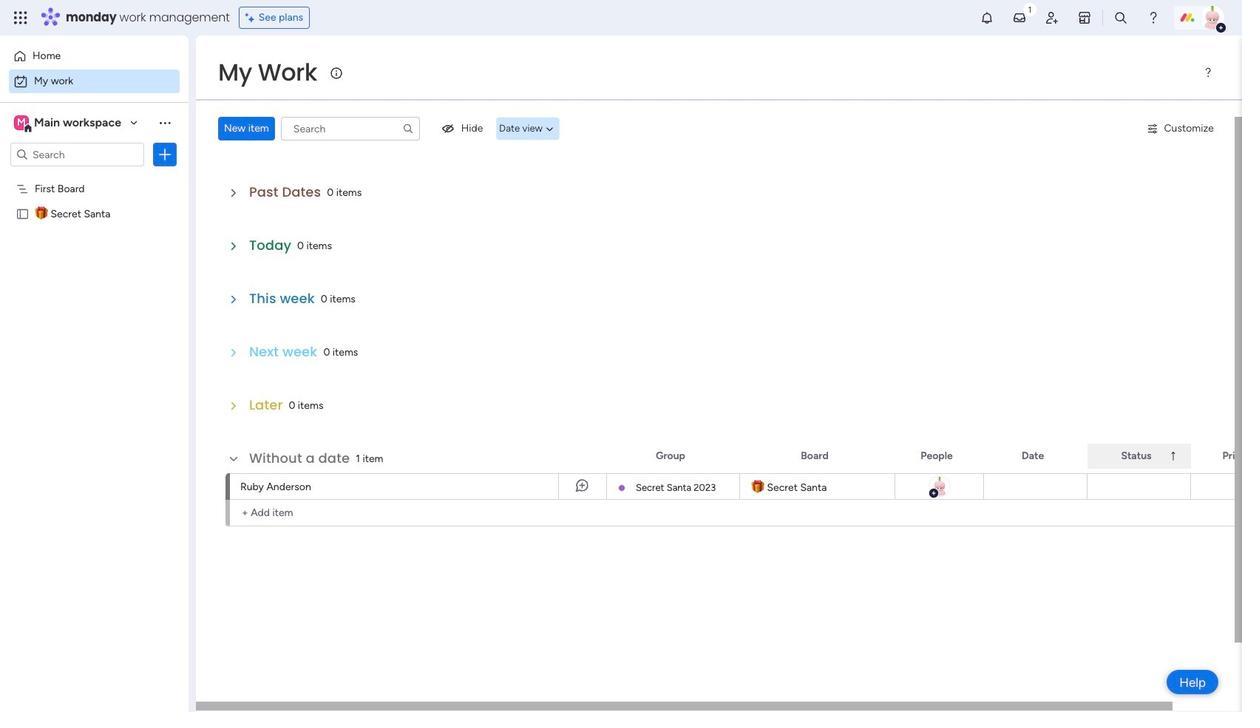Task type: vqa. For each thing, say whether or not it's contained in the screenshot.
search field
yes



Task type: locate. For each thing, give the bounding box(es) containing it.
workspace options image
[[158, 115, 172, 130]]

options image
[[158, 147, 172, 162]]

column header
[[1088, 444, 1191, 469]]

help image
[[1146, 10, 1161, 25]]

Search in workspace field
[[31, 146, 123, 163]]

workspace image
[[14, 115, 29, 131]]

0 vertical spatial ruby anderson image
[[1201, 6, 1225, 30]]

ruby anderson image
[[1201, 6, 1225, 30], [928, 475, 951, 498]]

1 horizontal spatial ruby anderson image
[[1201, 6, 1225, 30]]

invite members image
[[1045, 10, 1060, 25]]

option
[[9, 44, 180, 68], [9, 70, 180, 93], [0, 175, 189, 178]]

0 vertical spatial option
[[9, 44, 180, 68]]

select product image
[[13, 10, 28, 25]]

0 horizontal spatial ruby anderson image
[[928, 475, 951, 498]]

None search field
[[281, 117, 420, 141]]

menu image
[[1202, 67, 1214, 78]]

update feed image
[[1012, 10, 1027, 25]]

list box
[[0, 173, 189, 426]]

1 vertical spatial ruby anderson image
[[928, 475, 951, 498]]



Task type: describe. For each thing, give the bounding box(es) containing it.
notifications image
[[980, 10, 995, 25]]

monday marketplace image
[[1077, 10, 1092, 25]]

sort image
[[1168, 450, 1180, 462]]

see plans image
[[245, 10, 259, 26]]

search image
[[402, 123, 414, 135]]

1 vertical spatial option
[[9, 70, 180, 93]]

1 image
[[1023, 1, 1037, 17]]

Filter dashboard by text search field
[[281, 117, 420, 141]]

workspace selection element
[[14, 114, 124, 133]]

public board image
[[16, 206, 30, 220]]

search everything image
[[1114, 10, 1128, 25]]

2 vertical spatial option
[[0, 175, 189, 178]]



